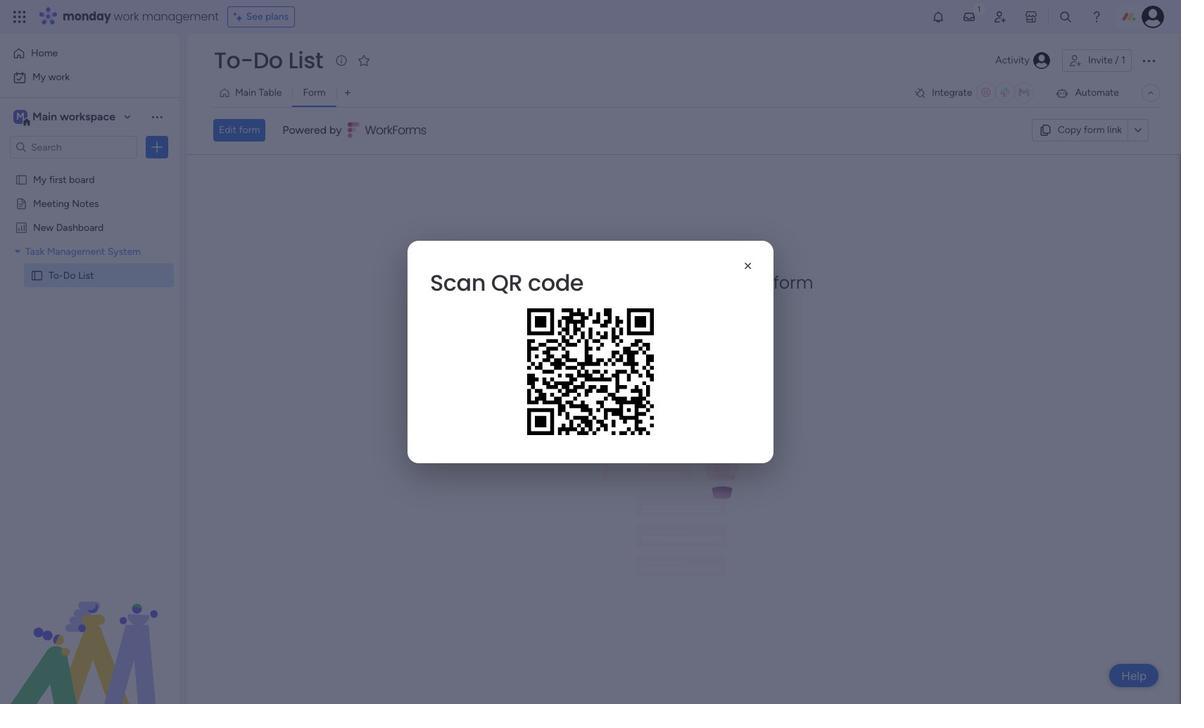 Task type: vqa. For each thing, say whether or not it's contained in the screenshot.
See plans button at left
yes



Task type: describe. For each thing, give the bounding box(es) containing it.
main for main table
[[235, 87, 256, 99]]

add view image
[[345, 88, 351, 98]]

home option
[[8, 42, 171, 65]]

1 vertical spatial by
[[635, 271, 656, 294]]

start
[[592, 271, 631, 294]]

new
[[33, 221, 54, 233]]

select product image
[[13, 10, 27, 24]]

task
[[25, 245, 45, 257]]

edit form
[[219, 124, 260, 136]]

notifications image
[[932, 10, 946, 24]]

collapse board header image
[[1146, 87, 1157, 99]]

0 vertical spatial by
[[330, 123, 342, 137]]

public board image for my first board
[[15, 173, 28, 186]]

invite / 1 button
[[1062, 49, 1132, 72]]

management
[[142, 8, 219, 25]]

notes
[[72, 197, 99, 209]]

my for my work
[[32, 71, 46, 83]]

monday work management
[[63, 8, 219, 25]]

meeting
[[33, 197, 69, 209]]

first
[[49, 173, 67, 185]]

add to favorites image
[[357, 53, 371, 67]]

/
[[1116, 54, 1119, 66]]

copy
[[1058, 124, 1082, 136]]

Search in workspace field
[[30, 139, 118, 155]]

let's
[[553, 271, 588, 294]]

form for build form
[[685, 325, 709, 338]]

meeting notes
[[33, 197, 99, 209]]

build form button
[[646, 318, 720, 346]]

main table button
[[213, 82, 292, 104]]

do inside list box
[[63, 269, 76, 281]]

new dashboard
[[33, 221, 104, 233]]

work for monday
[[114, 8, 139, 25]]

work for my
[[48, 71, 70, 83]]

edit
[[219, 124, 237, 136]]

form button
[[292, 82, 336, 104]]

list box containing my first board
[[0, 164, 180, 477]]

integrate
[[932, 87, 973, 99]]

task management system
[[25, 245, 141, 257]]

home link
[[8, 42, 171, 65]]

activity
[[996, 54, 1030, 66]]

plans
[[265, 11, 289, 23]]

invite / 1
[[1088, 54, 1126, 66]]

To-Do List field
[[211, 44, 327, 76]]

scan qr code document
[[408, 241, 774, 463]]

see plans button
[[227, 6, 295, 27]]

code
[[528, 267, 584, 299]]

dashboard
[[56, 221, 104, 233]]

1 image
[[973, 1, 986, 17]]

m
[[16, 111, 25, 123]]

see plans
[[246, 11, 289, 23]]

public board image for meeting notes
[[15, 196, 28, 210]]

monday
[[63, 8, 111, 25]]

powered by
[[283, 123, 342, 137]]

0 horizontal spatial to-
[[49, 269, 63, 281]]

my work link
[[8, 66, 171, 89]]

workforms logo image
[[348, 119, 427, 142]]

automate button
[[1050, 82, 1125, 104]]



Task type: locate. For each thing, give the bounding box(es) containing it.
my
[[32, 71, 46, 83], [33, 173, 47, 185]]

do up table
[[253, 44, 283, 76]]

link
[[1108, 124, 1122, 136]]

1 vertical spatial list
[[78, 269, 94, 281]]

form right edit
[[239, 124, 260, 136]]

1
[[1122, 54, 1126, 66]]

0 vertical spatial public board image
[[15, 173, 28, 186]]

public dashboard image
[[15, 220, 28, 234]]

show board description image
[[333, 54, 350, 68]]

1 horizontal spatial do
[[253, 44, 283, 76]]

0 vertical spatial do
[[253, 44, 283, 76]]

2 public board image from the top
[[15, 196, 28, 210]]

management
[[47, 245, 105, 257]]

list inside list box
[[78, 269, 94, 281]]

1 horizontal spatial by
[[635, 271, 656, 294]]

lottie animation image
[[0, 562, 180, 704]]

workspace
[[60, 110, 115, 123]]

building
[[660, 271, 728, 294]]

list up "form"
[[288, 44, 323, 76]]

work inside option
[[48, 71, 70, 83]]

1 horizontal spatial to-do list
[[214, 44, 323, 76]]

workspace selection element
[[13, 108, 118, 127]]

powered
[[283, 123, 327, 137]]

my left first
[[33, 173, 47, 185]]

0 horizontal spatial main
[[32, 110, 57, 123]]

to-
[[214, 44, 253, 76], [49, 269, 63, 281]]

main right workspace icon
[[32, 110, 57, 123]]

by
[[330, 123, 342, 137], [635, 271, 656, 294]]

invite
[[1088, 54, 1113, 66]]

scan qr code
[[430, 267, 584, 299]]

my work option
[[8, 66, 171, 89]]

0 vertical spatial work
[[114, 8, 139, 25]]

to-do list up table
[[214, 44, 323, 76]]

form inside copy form link button
[[1084, 124, 1105, 136]]

close image
[[741, 259, 755, 273]]

help
[[1122, 669, 1147, 683]]

1 vertical spatial my
[[33, 173, 47, 185]]

copy form link button
[[1032, 119, 1128, 142]]

0 vertical spatial to-
[[214, 44, 253, 76]]

1 horizontal spatial list
[[288, 44, 323, 76]]

invite members image
[[993, 10, 1008, 24]]

kendall parks image
[[1142, 6, 1165, 28]]

help button
[[1110, 664, 1159, 687]]

main left table
[[235, 87, 256, 99]]

to- up main table button
[[214, 44, 253, 76]]

caret down image
[[15, 246, 20, 256]]

work down "home"
[[48, 71, 70, 83]]

lottie animation element
[[0, 562, 180, 704]]

automate
[[1075, 87, 1120, 99]]

0 vertical spatial my
[[32, 71, 46, 83]]

form inside edit form button
[[239, 124, 260, 136]]

scan qr code dialog
[[0, 0, 1181, 704]]

monday marketplace image
[[1024, 10, 1039, 24]]

edit form button
[[213, 119, 266, 142]]

main
[[235, 87, 256, 99], [32, 110, 57, 123]]

1 vertical spatial main
[[32, 110, 57, 123]]

by right powered on the top of page
[[330, 123, 342, 137]]

public board image
[[30, 268, 44, 282]]

let's start by building your form
[[553, 271, 814, 294]]

0 vertical spatial to-do list
[[214, 44, 323, 76]]

0 horizontal spatial work
[[48, 71, 70, 83]]

copy form link
[[1058, 124, 1122, 136]]

integrate button
[[908, 78, 1044, 108]]

public board image up the public dashboard image
[[15, 196, 28, 210]]

update feed image
[[962, 10, 977, 24]]

form
[[1084, 124, 1105, 136], [239, 124, 260, 136], [774, 271, 814, 294], [685, 325, 709, 338]]

list box
[[0, 164, 180, 477]]

system
[[107, 245, 141, 257]]

0 horizontal spatial by
[[330, 123, 342, 137]]

my for my first board
[[33, 173, 47, 185]]

0 horizontal spatial to-do list
[[49, 269, 94, 281]]

my first board
[[33, 173, 95, 185]]

option
[[0, 167, 180, 169]]

1 vertical spatial public board image
[[15, 196, 28, 210]]

build
[[657, 325, 682, 338]]

table
[[259, 87, 282, 99]]

1 vertical spatial to-do list
[[49, 269, 94, 281]]

1 public board image from the top
[[15, 173, 28, 186]]

main inside button
[[235, 87, 256, 99]]

0 vertical spatial list
[[288, 44, 323, 76]]

1 vertical spatial to-
[[49, 269, 63, 281]]

public board image
[[15, 173, 28, 186], [15, 196, 28, 210]]

form right your
[[774, 271, 814, 294]]

my work
[[32, 71, 70, 83]]

help image
[[1090, 10, 1104, 24]]

public board image left first
[[15, 173, 28, 186]]

home
[[31, 47, 58, 59]]

main inside workspace selection element
[[32, 110, 57, 123]]

build form
[[657, 325, 709, 338]]

main workspace
[[32, 110, 115, 123]]

1 horizontal spatial work
[[114, 8, 139, 25]]

form for copy form link
[[1084, 124, 1105, 136]]

1 horizontal spatial to-
[[214, 44, 253, 76]]

qr
[[491, 267, 523, 299]]

0 horizontal spatial do
[[63, 269, 76, 281]]

1 horizontal spatial main
[[235, 87, 256, 99]]

form for edit form
[[239, 124, 260, 136]]

activity button
[[990, 49, 1057, 72]]

main table
[[235, 87, 282, 99]]

1 vertical spatial do
[[63, 269, 76, 281]]

work
[[114, 8, 139, 25], [48, 71, 70, 83]]

form
[[303, 87, 326, 99]]

workspace image
[[13, 109, 27, 125]]

list
[[288, 44, 323, 76], [78, 269, 94, 281]]

list down task management system
[[78, 269, 94, 281]]

do down management
[[63, 269, 76, 281]]

to-do list down management
[[49, 269, 94, 281]]

work right monday
[[114, 8, 139, 25]]

to-do list
[[214, 44, 323, 76], [49, 269, 94, 281]]

form right 'build'
[[685, 325, 709, 338]]

form inside build form button
[[685, 325, 709, 338]]

main for main workspace
[[32, 110, 57, 123]]

1 vertical spatial work
[[48, 71, 70, 83]]

do
[[253, 44, 283, 76], [63, 269, 76, 281]]

my down "home"
[[32, 71, 46, 83]]

to- right public board icon
[[49, 269, 63, 281]]

0 horizontal spatial list
[[78, 269, 94, 281]]

by right start
[[635, 271, 656, 294]]

see
[[246, 11, 263, 23]]

my inside option
[[32, 71, 46, 83]]

search everything image
[[1059, 10, 1073, 24]]

board
[[69, 173, 95, 185]]

scan
[[430, 267, 486, 299]]

form left link
[[1084, 124, 1105, 136]]

0 vertical spatial main
[[235, 87, 256, 99]]

your
[[732, 271, 769, 294]]



